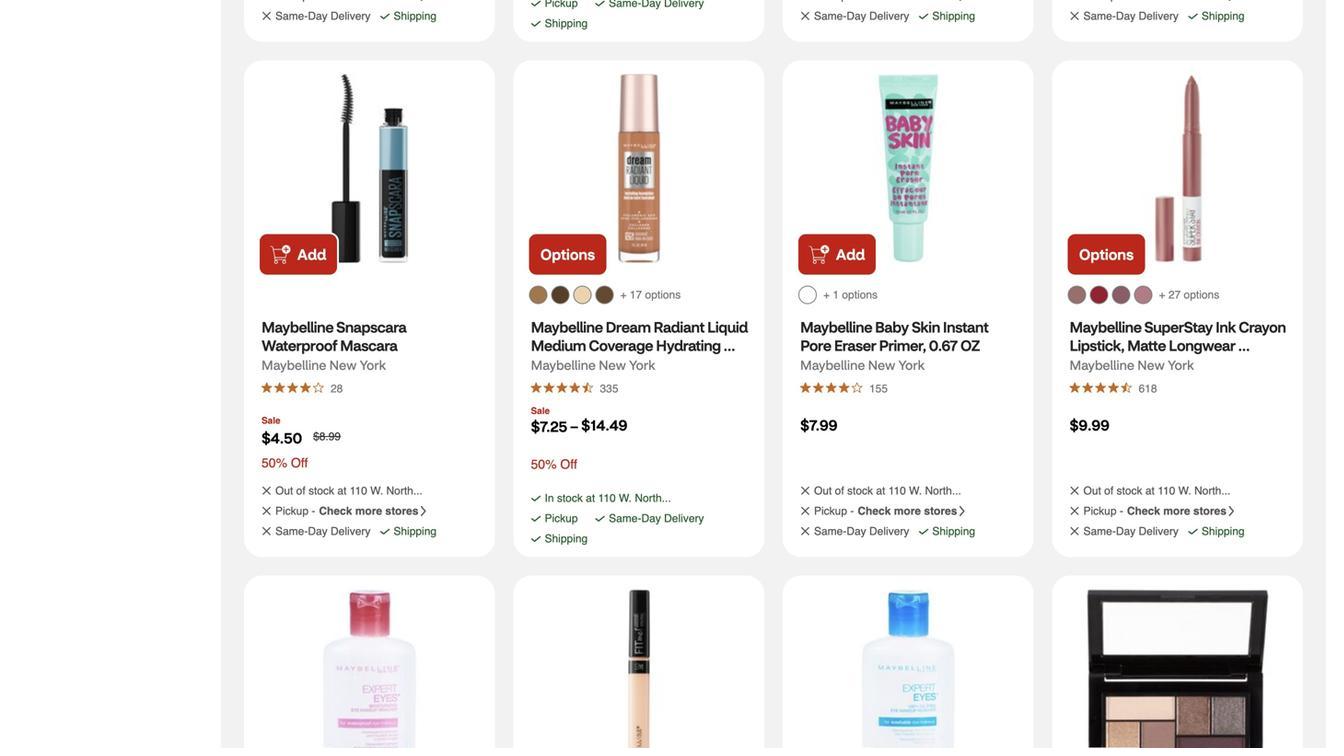 Task type: vqa. For each thing, say whether or not it's contained in the screenshot.
top Health
no



Task type: locate. For each thing, give the bounding box(es) containing it.
same- inside same-day delivery shipping
[[609, 513, 641, 525]]

3 out of stock at 110 w. north... from the left
[[1083, 485, 1231, 498]]

baby
[[875, 318, 909, 337]]

pickup
[[275, 505, 309, 518], [814, 505, 847, 518], [1083, 505, 1117, 518], [545, 513, 578, 525]]

50% off up in
[[531, 457, 577, 472]]

$8.99
[[313, 431, 341, 443]]

of
[[296, 485, 305, 498], [835, 485, 844, 498], [1104, 485, 1114, 498]]

of down $7.99
[[835, 485, 844, 498]]

1 horizontal spatial more
[[894, 505, 921, 518]]

2 horizontal spatial check
[[1127, 505, 1160, 518]]

this link goes to a page with all maybelline baby skin instant pore eraser primer, 0.67 oz reviews. image
[[800, 383, 865, 394]]

3 of from the left
[[1104, 485, 1114, 498]]

options right 17
[[645, 289, 681, 302]]

$4.50
[[262, 429, 302, 448]]

0 horizontal spatial options
[[645, 289, 681, 302]]

50%
[[262, 456, 287, 471], [531, 457, 557, 472]]

+
[[620, 289, 627, 302], [823, 289, 830, 302], [1159, 289, 1165, 302]]

1 horizontal spatial options
[[842, 289, 878, 302]]

options link up lipstick,
[[1066, 233, 1147, 277]]

2 horizontal spatial out of stock at 110 w. north...
[[1083, 485, 1231, 498]]

0 horizontal spatial options link
[[527, 233, 608, 277]]

sale up $4.50
[[262, 416, 281, 426]]

options for maybelline superstay ink crayon lipstick, matte longwear lipstick makeup
[[1079, 245, 1134, 264]]

2 horizontal spatial pickup - check more stores
[[1083, 505, 1227, 518]]

maybelline down lipstick,
[[1070, 357, 1134, 373]]

1 horizontal spatial sale
[[531, 406, 550, 417]]

same-day delivery
[[275, 10, 371, 23], [814, 10, 909, 23], [1083, 10, 1179, 23], [275, 525, 371, 538], [814, 525, 909, 538], [1083, 525, 1179, 538]]

sale inside sale $7.25 – $14.49
[[531, 406, 550, 417]]

50% off
[[262, 456, 308, 471], [531, 457, 577, 472]]

1 new from the left
[[329, 357, 357, 373]]

york down the primer,
[[898, 357, 925, 373]]

3 out from the left
[[1083, 485, 1101, 498]]

0 horizontal spatial sale
[[262, 416, 281, 426]]

shipping
[[394, 10, 437, 23], [932, 10, 975, 23], [1202, 10, 1245, 23], [545, 17, 588, 30], [394, 525, 437, 538], [932, 525, 975, 538], [1202, 525, 1245, 538], [545, 533, 588, 546]]

3 + from the left
[[1159, 289, 1165, 302]]

pickup - check more stores for $9.99
[[1083, 505, 1227, 518]]

1 horizontal spatial out of stock at 110 w. north...
[[814, 485, 961, 498]]

hydrating
[[656, 336, 721, 355]]

4 york from the left
[[1168, 357, 1194, 373]]

0 horizontal spatial stores
[[385, 505, 418, 518]]

1 horizontal spatial 50% off
[[531, 457, 577, 472]]

+ left '27' at top
[[1159, 289, 1165, 302]]

155
[[869, 383, 888, 396]]

2 horizontal spatial stores
[[1193, 505, 1227, 518]]

add button up 1 on the top
[[797, 233, 878, 277]]

0 horizontal spatial check more stores button
[[319, 505, 432, 518]]

maybelline new york link
[[262, 354, 386, 376], [531, 354, 655, 376], [800, 354, 925, 376], [1070, 354, 1194, 376]]

1 horizontal spatial -
[[850, 505, 854, 518]]

add
[[297, 245, 326, 264], [836, 245, 865, 264]]

maybelline superstay ink crayon lipstick, matte longwear lipstick makeup
[[1070, 318, 1289, 373]]

sale
[[531, 406, 550, 417], [262, 416, 281, 426]]

2 + from the left
[[823, 289, 830, 302]]

- for $9.99
[[1120, 505, 1123, 518]]

$7.99
[[800, 416, 838, 435]]

50% off down $4.50
[[262, 456, 308, 471]]

1 + from the left
[[620, 289, 627, 302]]

1 options from the left
[[541, 245, 595, 264]]

1 maybelline new york link from the left
[[262, 354, 386, 376]]

maybelline new york link up 28
[[262, 354, 386, 376]]

50% up in
[[531, 457, 557, 472]]

maybelline down the waterproof
[[262, 357, 326, 373]]

check more stores button for $7.99
[[858, 505, 971, 518]]

618 link
[[1134, 376, 1162, 400]]

check for $7.99
[[858, 505, 891, 518]]

–
[[571, 417, 578, 436]]

york
[[360, 357, 386, 373], [629, 357, 655, 373], [898, 357, 925, 373], [1168, 357, 1194, 373]]

off down $4.50
[[291, 456, 308, 471]]

maybelline up this link goes to a page with all maybelline snapscara waterproof mascara reviews. image at the bottom
[[262, 318, 333, 337]]

pickup down $4.50
[[275, 505, 309, 518]]

maybelline new york down matte
[[1070, 357, 1194, 373]]

2 horizontal spatial options
[[1184, 289, 1220, 302]]

check more stores button
[[319, 505, 432, 518], [858, 505, 971, 518], [1127, 505, 1240, 518]]

+ 17 options
[[620, 289, 681, 302]]

options link for maybelline superstay ink crayon lipstick, matte longwear lipstick makeup
[[1066, 233, 1147, 277]]

1 stores from the left
[[385, 505, 418, 518]]

2 check more stores button from the left
[[858, 505, 971, 518]]

1 add button from the left
[[258, 233, 339, 277]]

of down price $9.99. element in the bottom right of the page
[[1104, 485, 1114, 498]]

options up medium
[[541, 245, 595, 264]]

0 horizontal spatial 50% off
[[262, 456, 308, 471]]

+ for maybelline superstay ink crayon lipstick, matte longwear lipstick makeup
[[1159, 289, 1165, 302]]

york inside "maybelline snapscara waterproof mascara maybelline new york"
[[360, 357, 386, 373]]

1 add from the left
[[297, 245, 326, 264]]

shipping inside same-day delivery shipping
[[545, 533, 588, 546]]

longwear
[[1169, 336, 1235, 355]]

1 horizontal spatial add button
[[797, 233, 878, 277]]

3 maybelline new york link from the left
[[800, 354, 925, 376]]

1 horizontal spatial pickup - check more stores
[[814, 505, 957, 518]]

primer,
[[879, 336, 926, 355]]

add up the waterproof
[[297, 245, 326, 264]]

stock
[[309, 485, 334, 498], [847, 485, 873, 498], [1117, 485, 1142, 498], [557, 492, 583, 505]]

liquid
[[707, 318, 748, 337]]

off down the – at bottom left
[[560, 457, 577, 472]]

new inside maybelline baby skin instant pore eraser primer, 0.67 oz maybelline new york
[[868, 357, 895, 373]]

maybelline new york link for maybelline snapscara waterproof mascara
[[262, 354, 386, 376]]

+ 27 options
[[1159, 289, 1220, 302]]

3 options from the left
[[1184, 289, 1220, 302]]

2 pickup - check more stores from the left
[[814, 505, 957, 518]]

sale up $7.25
[[531, 406, 550, 417]]

maybelline new york link up 155
[[800, 354, 925, 376]]

more
[[355, 505, 382, 518], [894, 505, 921, 518], [1163, 505, 1190, 518]]

110 for $7.99 check more stores button
[[888, 485, 906, 498]]

1 of from the left
[[296, 485, 305, 498]]

new
[[329, 357, 357, 373], [599, 357, 626, 373], [868, 357, 895, 373], [1137, 357, 1165, 373]]

out of stock at 110 w. north... for $9.99
[[1083, 485, 1231, 498]]

1 horizontal spatial check
[[858, 505, 891, 518]]

2 stores from the left
[[924, 505, 957, 518]]

w. for first check more stores button from the left
[[370, 485, 383, 498]]

1 options from the left
[[645, 289, 681, 302]]

in stock at 110 w. north...
[[545, 492, 671, 505]]

of down $4.50
[[296, 485, 305, 498]]

2 maybelline new york link from the left
[[531, 354, 655, 376]]

maybelline new york link for maybelline baby skin instant pore eraser primer, 0.67 oz
[[800, 354, 925, 376]]

add button up the waterproof
[[258, 233, 339, 277]]

1 horizontal spatial out
[[814, 485, 832, 498]]

2 - from the left
[[850, 505, 854, 518]]

new up 28 link
[[329, 357, 357, 373]]

coverage
[[589, 336, 653, 355]]

maybelline up lipstick
[[1070, 318, 1142, 337]]

1 horizontal spatial 50%
[[531, 457, 557, 472]]

0 horizontal spatial add button
[[258, 233, 339, 277]]

2 of from the left
[[835, 485, 844, 498]]

2 out of stock at 110 w. north... from the left
[[814, 485, 961, 498]]

28
[[331, 383, 343, 396]]

2 horizontal spatial check more stores button
[[1127, 505, 1240, 518]]

1 horizontal spatial stores
[[924, 505, 957, 518]]

maybelline up foundation,
[[531, 318, 603, 337]]

2 york from the left
[[629, 357, 655, 373]]

add button for maybelline baby skin instant pore eraser primer, 0.67 oz
[[797, 233, 878, 277]]

3 pickup - check more stores from the left
[[1083, 505, 1227, 518]]

delivery
[[331, 10, 371, 23], [869, 10, 909, 23], [1139, 10, 1179, 23], [664, 513, 704, 525], [331, 525, 371, 538], [869, 525, 909, 538], [1139, 525, 1179, 538]]

0 horizontal spatial out
[[275, 485, 293, 498]]

crayon
[[1239, 318, 1286, 337]]

maybelline new york link for maybelline dream radiant liquid medium coverage hydrating foundation, java
[[531, 354, 655, 376]]

more for $7.99
[[894, 505, 921, 518]]

new inside "maybelline snapscara waterproof mascara maybelline new york"
[[329, 357, 357, 373]]

options right '27' at top
[[1184, 289, 1220, 302]]

in
[[545, 492, 554, 505]]

0 horizontal spatial more
[[355, 505, 382, 518]]

1 out of stock at 110 w. north... from the left
[[275, 485, 423, 498]]

50% off for maybelline snapscara waterproof mascara
[[262, 456, 308, 471]]

same-
[[275, 10, 308, 23], [814, 10, 847, 23], [1083, 10, 1116, 23], [609, 513, 641, 525], [275, 525, 308, 538], [814, 525, 847, 538], [1083, 525, 1116, 538]]

1 horizontal spatial +
[[823, 289, 830, 302]]

check
[[319, 505, 352, 518], [858, 505, 891, 518], [1127, 505, 1160, 518]]

4 maybelline new york link from the left
[[1070, 354, 1194, 376]]

maybelline down 1 on the top
[[800, 318, 872, 337]]

options link
[[527, 233, 608, 277], [1066, 233, 1147, 277]]

2 out from the left
[[814, 485, 832, 498]]

out of stock at 110 w. north...
[[275, 485, 423, 498], [814, 485, 961, 498], [1083, 485, 1231, 498]]

maybelline
[[262, 318, 333, 337], [531, 318, 603, 337], [800, 318, 872, 337], [1070, 318, 1142, 337], [262, 357, 326, 373], [531, 357, 596, 373], [800, 357, 865, 373], [1070, 357, 1134, 373]]

2 new from the left
[[599, 357, 626, 373]]

pickup - check more stores
[[275, 505, 418, 518], [814, 505, 957, 518], [1083, 505, 1227, 518]]

stores
[[385, 505, 418, 518], [924, 505, 957, 518], [1193, 505, 1227, 518]]

-
[[312, 505, 315, 518], [850, 505, 854, 518], [1120, 505, 1123, 518]]

1 - from the left
[[312, 505, 315, 518]]

0 horizontal spatial out of stock at 110 w. north...
[[275, 485, 423, 498]]

1 check more stores button from the left
[[319, 505, 432, 518]]

0 horizontal spatial pickup - check more stores
[[275, 505, 418, 518]]

0 horizontal spatial -
[[312, 505, 315, 518]]

maybelline baby skin instant pore eraser primer, 0.67 oz maybelline new york
[[800, 318, 991, 373]]

2 more from the left
[[894, 505, 921, 518]]

of for $9.99
[[1104, 485, 1114, 498]]

0 horizontal spatial add
[[297, 245, 326, 264]]

matte
[[1127, 336, 1166, 355]]

2 horizontal spatial of
[[1104, 485, 1114, 498]]

2 options from the left
[[842, 289, 878, 302]]

new down coverage
[[599, 357, 626, 373]]

north...
[[386, 485, 423, 498], [925, 485, 961, 498], [1194, 485, 1231, 498], [635, 492, 671, 505]]

3 new from the left
[[868, 357, 895, 373]]

1 york from the left
[[360, 357, 386, 373]]

options for maybelline dream radiant liquid medium coverage hydrating foundation, java
[[645, 289, 681, 302]]

1 horizontal spatial of
[[835, 485, 844, 498]]

maybelline new york
[[531, 357, 655, 373], [1070, 357, 1194, 373]]

w.
[[370, 485, 383, 498], [909, 485, 922, 498], [1179, 485, 1191, 498], [619, 492, 632, 505]]

options up lipstick,
[[1079, 245, 1134, 264]]

+ left 17
[[620, 289, 627, 302]]

3 check more stores button from the left
[[1127, 505, 1240, 518]]

2 options from the left
[[1079, 245, 1134, 264]]

stores for $9.99
[[1193, 505, 1227, 518]]

1 horizontal spatial options
[[1079, 245, 1134, 264]]

at
[[337, 485, 347, 498], [876, 485, 885, 498], [1146, 485, 1155, 498], [586, 492, 595, 505]]

0 horizontal spatial 50%
[[262, 456, 287, 471]]

options link up medium
[[527, 233, 608, 277]]

maybelline new york link up 335 at the left
[[531, 354, 655, 376]]

out for $9.99
[[1083, 485, 1101, 498]]

out down $7.99
[[814, 485, 832, 498]]

dream
[[606, 318, 651, 337]]

0 horizontal spatial +
[[620, 289, 627, 302]]

maybelline new york link up the 618
[[1070, 354, 1194, 376]]

$9.99
[[1070, 416, 1110, 435]]

1 horizontal spatial add
[[836, 245, 865, 264]]

north... for check more stores button associated with $9.99
[[1194, 485, 1231, 498]]

oz
[[961, 336, 980, 355]]

- for $7.99
[[850, 505, 854, 518]]

york down mascara
[[360, 357, 386, 373]]

1 horizontal spatial maybelline new york
[[1070, 357, 1194, 373]]

york down coverage
[[629, 357, 655, 373]]

2 add from the left
[[836, 245, 865, 264]]

day
[[308, 10, 328, 23], [847, 10, 866, 23], [1116, 10, 1136, 23], [641, 513, 661, 525], [308, 525, 328, 538], [847, 525, 866, 538], [1116, 525, 1136, 538]]

options
[[541, 245, 595, 264], [1079, 245, 1134, 264]]

110
[[350, 485, 367, 498], [888, 485, 906, 498], [1158, 485, 1175, 498], [598, 492, 616, 505]]

2 horizontal spatial more
[[1163, 505, 1190, 518]]

new down matte
[[1137, 357, 1165, 373]]

0 horizontal spatial off
[[291, 456, 308, 471]]

maybelline new york up 335 link
[[531, 357, 655, 373]]

more for $9.99
[[1163, 505, 1190, 518]]

add button
[[258, 233, 339, 277], [797, 233, 878, 277]]

pickup down price $9.99. element in the bottom right of the page
[[1083, 505, 1117, 518]]

3 york from the left
[[898, 357, 925, 373]]

options link for maybelline dream radiant liquid medium coverage hydrating foundation, java
[[527, 233, 608, 277]]

2 horizontal spatial +
[[1159, 289, 1165, 302]]

2 maybelline new york from the left
[[1070, 357, 1194, 373]]

110 for check more stores button associated with $9.99
[[1158, 485, 1175, 498]]

check more stores button for $9.99
[[1127, 505, 1240, 518]]

options right 1 on the top
[[842, 289, 878, 302]]

3 more from the left
[[1163, 505, 1190, 518]]

north... for first check more stores button from the left
[[386, 485, 423, 498]]

off
[[291, 456, 308, 471], [560, 457, 577, 472]]

skin
[[912, 318, 940, 337]]

off for maybelline snapscara waterproof mascara
[[291, 456, 308, 471]]

3 check from the left
[[1127, 505, 1160, 518]]

makeup
[[1124, 355, 1178, 373]]

out down $4.50
[[275, 485, 293, 498]]

north... for $7.99 check more stores button
[[925, 485, 961, 498]]

27
[[1169, 289, 1181, 302]]

0 horizontal spatial check
[[319, 505, 352, 518]]

3 - from the left
[[1120, 505, 1123, 518]]

maybelline down medium
[[531, 357, 596, 373]]

0 horizontal spatial options
[[541, 245, 595, 264]]

2 horizontal spatial out
[[1083, 485, 1101, 498]]

2 options link from the left
[[1066, 233, 1147, 277]]

out for $7.99
[[814, 485, 832, 498]]

28 link
[[326, 376, 348, 400]]

2 add button from the left
[[797, 233, 878, 277]]

3 stores from the left
[[1193, 505, 1227, 518]]

0 horizontal spatial maybelline new york
[[531, 357, 655, 373]]

this link goes to a page with all maybelline snapscara waterproof mascara reviews. image
[[262, 383, 326, 394]]

0 horizontal spatial of
[[296, 485, 305, 498]]

of for $7.99
[[835, 485, 844, 498]]

new up 155 link
[[868, 357, 895, 373]]

1 horizontal spatial options link
[[1066, 233, 1147, 277]]

add for maybelline snapscara waterproof mascara
[[297, 245, 326, 264]]

1 horizontal spatial check more stores button
[[858, 505, 971, 518]]

out
[[275, 485, 293, 498], [814, 485, 832, 498], [1083, 485, 1101, 498]]

1 options link from the left
[[527, 233, 608, 277]]

pickup down $7.99
[[814, 505, 847, 518]]

+ for maybelline baby skin instant pore eraser primer, 0.67 oz
[[823, 289, 830, 302]]

1 horizontal spatial off
[[560, 457, 577, 472]]

york down longwear
[[1168, 357, 1194, 373]]

2 check from the left
[[858, 505, 891, 518]]

1 pickup - check more stores from the left
[[275, 505, 418, 518]]

50% down $4.50
[[262, 456, 287, 471]]

out down price $9.99. element in the bottom right of the page
[[1083, 485, 1101, 498]]

+ left 1 on the top
[[823, 289, 830, 302]]

instant
[[943, 318, 988, 337]]

options
[[645, 289, 681, 302], [842, 289, 878, 302], [1184, 289, 1220, 302]]

add up + 1 options
[[836, 245, 865, 264]]

618
[[1139, 383, 1157, 396]]

2 horizontal spatial -
[[1120, 505, 1123, 518]]

1 maybelline new york from the left
[[531, 357, 655, 373]]



Task type: describe. For each thing, give the bounding box(es) containing it.
maybelline up "this link goes to a page with all maybelline baby skin instant pore eraser primer, 0.67 oz reviews." image
[[800, 357, 865, 373]]

add for maybelline baby skin instant pore eraser primer, 0.67 oz
[[836, 245, 865, 264]]

+ for maybelline dream radiant liquid medium coverage hydrating foundation, java
[[620, 289, 627, 302]]

pickup for first check more stores button from the left
[[275, 505, 309, 518]]

medium
[[531, 336, 586, 355]]

foundation,
[[531, 355, 609, 373]]

stock for first check more stores button from the left
[[309, 485, 334, 498]]

1 check from the left
[[319, 505, 352, 518]]

mascara
[[340, 336, 398, 355]]

delivery inside same-day delivery shipping
[[664, 513, 704, 525]]

pickup for check more stores button associated with $9.99
[[1083, 505, 1117, 518]]

this link goes to a page with all maybelline superstay ink crayon lipstick, matte longwear lipstick makeup reviews. image
[[1070, 383, 1134, 394]]

eraser
[[834, 336, 876, 355]]

17
[[630, 289, 642, 302]]

4 new from the left
[[1137, 357, 1165, 373]]

york inside maybelline baby skin instant pore eraser primer, 0.67 oz maybelline new york
[[898, 357, 925, 373]]

day inside same-day delivery shipping
[[641, 513, 661, 525]]

pickup for $7.99 check more stores button
[[814, 505, 847, 518]]

stock for $7.99 check more stores button
[[847, 485, 873, 498]]

w. for $7.99 check more stores button
[[909, 485, 922, 498]]

maybelline inside maybelline dream radiant liquid medium coverage hydrating foundation, java
[[531, 318, 603, 337]]

add button for maybelline snapscara waterproof mascara
[[258, 233, 339, 277]]

price $9.99. element
[[1070, 416, 1110, 435]]

335 link
[[595, 376, 623, 400]]

pickup down in
[[545, 513, 578, 525]]

335
[[600, 383, 618, 396]]

maybelline new york for matte
[[1070, 357, 1194, 373]]

maybelline dream radiant liquid medium coverage hydrating foundation, java
[[531, 318, 751, 373]]

ink
[[1216, 318, 1236, 337]]

maybelline inside the maybelline superstay ink crayon lipstick, matte longwear lipstick makeup
[[1070, 318, 1142, 337]]

maybelline snapscara waterproof mascara maybelline new york
[[262, 318, 409, 373]]

snapscara
[[336, 318, 406, 337]]

same-day delivery shipping
[[545, 513, 704, 546]]

stores for $7.99
[[924, 505, 957, 518]]

1 more from the left
[[355, 505, 382, 518]]

superstay
[[1144, 318, 1213, 337]]

155 link
[[865, 376, 892, 400]]

sale for sale $7.25 – $14.49
[[531, 406, 550, 417]]

out of stock at 110 w. north... for $7.99
[[814, 485, 961, 498]]

check for $9.99
[[1127, 505, 1160, 518]]

this link goes to a page with all maybelline dream radiant liquid medium coverage hydrating foundation, java reviews. image
[[531, 383, 595, 394]]

$14.49
[[581, 416, 627, 435]]

off for maybelline dream radiant liquid medium coverage hydrating foundation, java
[[560, 457, 577, 472]]

java
[[612, 355, 643, 373]]

pore
[[800, 336, 831, 355]]

$7.25
[[531, 417, 567, 436]]

+ 1 options
[[823, 289, 878, 302]]

50% off for maybelline dream radiant liquid medium coverage hydrating foundation, java
[[531, 457, 577, 472]]

lipstick
[[1070, 355, 1121, 373]]

w. for check more stores button associated with $9.99
[[1179, 485, 1191, 498]]

sale $7.25 – $14.49
[[531, 406, 627, 436]]

1 out from the left
[[275, 485, 293, 498]]

stock for check more stores button associated with $9.99
[[1117, 485, 1142, 498]]

radiant
[[654, 318, 704, 337]]

sale for sale
[[262, 416, 281, 426]]

110 for first check more stores button from the left
[[350, 485, 367, 498]]

pickup - check more stores for $7.99
[[814, 505, 957, 518]]

1
[[833, 289, 839, 302]]

options for maybelline baby skin instant pore eraser primer, 0.67 oz
[[842, 289, 878, 302]]

maybelline new york link for maybelline superstay ink crayon lipstick, matte longwear lipstick makeup
[[1070, 354, 1194, 376]]

maybelline new york for coverage
[[531, 357, 655, 373]]

lipstick,
[[1070, 336, 1124, 355]]

50% for maybelline snapscara waterproof mascara
[[262, 456, 287, 471]]

options for maybelline dream radiant liquid medium coverage hydrating foundation, java
[[541, 245, 595, 264]]

price $7.99. element
[[800, 416, 838, 435]]

50% for maybelline dream radiant liquid medium coverage hydrating foundation, java
[[531, 457, 557, 472]]

0.67
[[929, 336, 958, 355]]

waterproof
[[262, 336, 337, 355]]

options for maybelline superstay ink crayon lipstick, matte longwear lipstick makeup
[[1184, 289, 1220, 302]]



